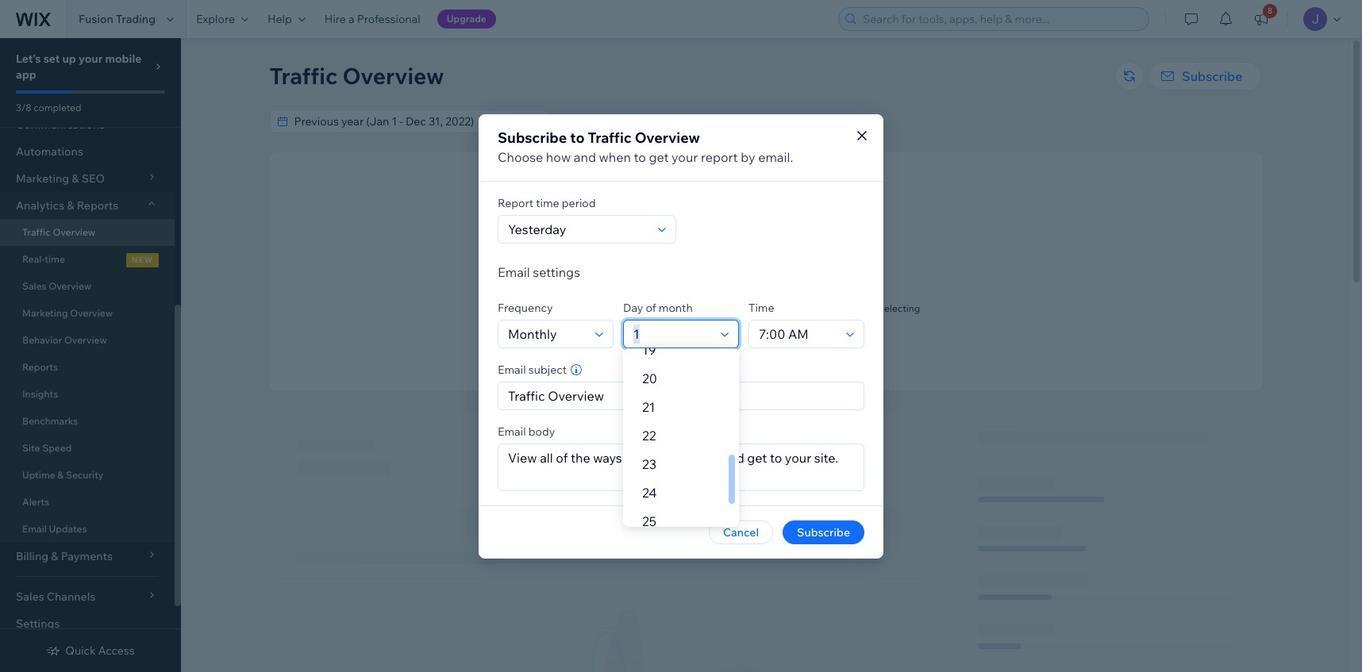 Task type: describe. For each thing, give the bounding box(es) containing it.
settings
[[533, 264, 580, 280]]

cancel
[[723, 525, 759, 540]]

compared to previous period (jan 1 - dec 31, 2021)
[[552, 114, 812, 129]]

app
[[16, 67, 36, 82]]

marketing overview
[[22, 307, 113, 319]]

hire a marketing expert link
[[714, 341, 818, 355]]

dec
[[744, 114, 764, 129]]

body
[[529, 424, 555, 439]]

time for report
[[536, 196, 560, 210]]

traffic overview inside traffic overview 'link'
[[22, 226, 95, 238]]

2 horizontal spatial to
[[634, 149, 646, 165]]

reports link
[[0, 354, 175, 381]]

didn't
[[697, 303, 722, 314]]

speed
[[42, 442, 72, 454]]

hire for hire a professional
[[325, 12, 346, 26]]

uptime & security
[[22, 469, 104, 481]]

your inside not enough traffic looks like your site didn't have any traffic on those dates. try selecting another time period.
[[657, 303, 677, 314]]

time
[[749, 301, 775, 315]]

email for email settings
[[498, 264, 530, 280]]

email body
[[498, 424, 555, 439]]

19
[[642, 342, 656, 358]]

not enough traffic looks like your site didn't have any traffic on those dates. try selecting another time period.
[[611, 283, 921, 326]]

1 vertical spatial reports
[[22, 361, 58, 373]]

uptime & security link
[[0, 462, 175, 489]]

email settings
[[498, 264, 580, 280]]

up
[[62, 52, 76, 66]]

another
[[721, 314, 755, 326]]

analytics
[[16, 199, 64, 213]]

help button
[[258, 0, 315, 38]]

page skeleton image
[[270, 414, 1262, 673]]

let's set up your mobile app
[[16, 52, 142, 82]]

help
[[268, 12, 292, 26]]

your inside subscribe to traffic overview choose how and when to get your report by email.
[[672, 149, 698, 165]]

overview for marketing overview link
[[70, 307, 113, 319]]

your inside let's set up your mobile app
[[79, 52, 103, 66]]

20
[[642, 371, 657, 387]]

dates.
[[835, 303, 862, 314]]

selecting
[[880, 303, 921, 314]]

Time field
[[754, 320, 842, 347]]

automations link
[[0, 138, 175, 165]]

0 vertical spatial traffic overview
[[270, 62, 444, 90]]

let's
[[16, 52, 41, 66]]

not
[[717, 283, 737, 298]]

settings
[[16, 617, 60, 631]]

sales overview
[[22, 280, 91, 292]]

when
[[599, 149, 631, 165]]

report time period
[[498, 196, 596, 210]]

site speed
[[22, 442, 72, 454]]

on
[[794, 303, 805, 314]]

explore
[[196, 12, 235, 26]]

22
[[642, 428, 656, 444]]

marketing overview link
[[0, 300, 175, 327]]

frequency
[[498, 301, 553, 315]]

marketing
[[742, 342, 787, 354]]

email.
[[758, 149, 794, 165]]

3/8
[[16, 102, 31, 114]]

time inside not enough traffic looks like your site didn't have any traffic on those dates. try selecting another time period.
[[757, 314, 777, 326]]

email updates link
[[0, 516, 175, 543]]

Email body text field
[[499, 444, 864, 490]]

of
[[646, 301, 656, 315]]

hire for hire a marketing expert
[[714, 342, 733, 354]]

alerts
[[22, 496, 49, 508]]

8 button
[[1244, 0, 1279, 38]]

overview for behavior overview link
[[64, 334, 107, 346]]

1 horizontal spatial traffic
[[270, 62, 338, 90]]

site speed link
[[0, 435, 175, 462]]

fusion
[[79, 12, 113, 26]]

analytics & reports
[[16, 199, 118, 213]]

1 horizontal spatial subscribe
[[797, 525, 850, 540]]

settings link
[[0, 611, 175, 638]]

behavior overview link
[[0, 327, 175, 354]]

0 horizontal spatial period
[[562, 196, 596, 210]]

analytics & reports button
[[0, 192, 175, 219]]

benchmarks
[[22, 415, 78, 427]]

overview for traffic overview 'link'
[[53, 226, 95, 238]]

sales
[[22, 280, 47, 292]]

hire a professional
[[325, 12, 421, 26]]

to for traffic
[[570, 128, 585, 147]]

email for email subject
[[498, 362, 526, 377]]

-
[[738, 114, 741, 129]]

looks
[[611, 303, 638, 314]]

benchmarks link
[[0, 408, 175, 435]]

3/8 completed
[[16, 102, 81, 114]]

a for marketing
[[735, 342, 740, 354]]

fusion trading
[[79, 12, 156, 26]]

like
[[640, 303, 655, 314]]

compared
[[552, 114, 605, 129]]

mobile
[[105, 52, 142, 66]]

1
[[730, 114, 735, 129]]

marketing
[[22, 307, 68, 319]]

traffic overview link
[[0, 219, 175, 246]]

23
[[642, 457, 657, 472]]

email subject
[[498, 362, 567, 377]]

day of month
[[623, 301, 693, 315]]



Task type: vqa. For each thing, say whether or not it's contained in the screenshot.
bottommost Subscribe
yes



Task type: locate. For each thing, give the bounding box(es) containing it.
traffic left on
[[766, 303, 792, 314]]

and
[[574, 149, 596, 165]]

quick access button
[[46, 644, 135, 658]]

sidebar element
[[0, 0, 181, 673]]

2 vertical spatial traffic
[[22, 226, 51, 238]]

traffic down analytics at the top left
[[22, 226, 51, 238]]

real-
[[22, 253, 45, 265]]

traffic
[[270, 62, 338, 90], [588, 128, 632, 147], [22, 226, 51, 238]]

report
[[498, 196, 534, 210]]

0 horizontal spatial reports
[[22, 361, 58, 373]]

how
[[546, 149, 571, 165]]

1 vertical spatial traffic
[[588, 128, 632, 147]]

list box
[[623, 336, 739, 536]]

1 horizontal spatial hire
[[714, 342, 733, 354]]

subscribe inside subscribe to traffic overview choose how and when to get your report by email.
[[498, 128, 567, 147]]

quick
[[65, 644, 96, 658]]

1 horizontal spatial &
[[67, 199, 74, 213]]

time up hire a marketing expert
[[757, 314, 777, 326]]

list box containing 19
[[623, 336, 739, 536]]

overview up get
[[635, 128, 700, 147]]

overview inside 'link'
[[53, 226, 95, 238]]

1 horizontal spatial reports
[[77, 199, 118, 213]]

1 vertical spatial subscribe button
[[783, 521, 865, 544]]

& right 'uptime'
[[57, 469, 64, 481]]

reports up traffic overview 'link'
[[77, 199, 118, 213]]

month
[[659, 301, 693, 315]]

overview down marketing overview link
[[64, 334, 107, 346]]

reports
[[77, 199, 118, 213], [22, 361, 58, 373]]

a left the professional at the left top of the page
[[349, 12, 355, 26]]

1 vertical spatial your
[[672, 149, 698, 165]]

professional
[[357, 12, 421, 26]]

previous
[[621, 114, 665, 129]]

period
[[668, 114, 702, 129], [562, 196, 596, 210]]

traffic up on
[[782, 283, 815, 298]]

time
[[536, 196, 560, 210], [45, 253, 65, 265], [757, 314, 777, 326]]

0 horizontal spatial subscribe button
[[783, 521, 865, 544]]

overview inside subscribe to traffic overview choose how and when to get your report by email.
[[635, 128, 700, 147]]

overview for sales overview link on the left of the page
[[49, 280, 91, 292]]

insights link
[[0, 381, 175, 408]]

0 vertical spatial your
[[79, 52, 103, 66]]

2021)
[[783, 114, 812, 129]]

& for analytics
[[67, 199, 74, 213]]

traffic overview
[[270, 62, 444, 90], [22, 226, 95, 238]]

time up 'sales overview' at the left
[[45, 253, 65, 265]]

access
[[98, 644, 135, 658]]

email
[[498, 264, 530, 280], [498, 362, 526, 377], [498, 424, 526, 439], [22, 523, 47, 535]]

overview up marketing overview
[[49, 280, 91, 292]]

new
[[132, 255, 153, 265]]

traffic up the when
[[588, 128, 632, 147]]

enough
[[739, 283, 780, 298]]

try
[[864, 303, 878, 314]]

2 horizontal spatial traffic
[[588, 128, 632, 147]]

subscribe
[[1182, 68, 1243, 84], [498, 128, 567, 147], [797, 525, 850, 540]]

0 vertical spatial a
[[349, 12, 355, 26]]

traffic overview down "analytics & reports"
[[22, 226, 95, 238]]

0 horizontal spatial a
[[349, 12, 355, 26]]

0 vertical spatial reports
[[77, 199, 118, 213]]

2 vertical spatial subscribe
[[797, 525, 850, 540]]

to for previous
[[608, 114, 618, 129]]

subscribe to traffic overview choose how and when to get your report by email.
[[498, 128, 794, 165]]

uptime
[[22, 469, 55, 481]]

Frequency field
[[503, 320, 591, 347]]

1 horizontal spatial to
[[608, 114, 618, 129]]

overview down sales overview link on the left of the page
[[70, 307, 113, 319]]

security
[[66, 469, 104, 481]]

hire right help button
[[325, 12, 346, 26]]

choose
[[498, 149, 543, 165]]

0 vertical spatial traffic
[[270, 62, 338, 90]]

your
[[79, 52, 103, 66], [672, 149, 698, 165], [657, 303, 677, 314]]

to left get
[[634, 149, 646, 165]]

a for professional
[[349, 12, 355, 26]]

1 vertical spatial period
[[562, 196, 596, 210]]

hire inside 'link'
[[325, 12, 346, 26]]

reports up insights
[[22, 361, 58, 373]]

a
[[349, 12, 355, 26], [735, 342, 740, 354]]

have
[[725, 303, 746, 314]]

& inside popup button
[[67, 199, 74, 213]]

behavior overview
[[22, 334, 107, 346]]

1 horizontal spatial subscribe button
[[1149, 62, 1262, 91]]

hire a professional link
[[315, 0, 430, 38]]

reports inside popup button
[[77, 199, 118, 213]]

traffic
[[782, 283, 815, 298], [766, 303, 792, 314]]

time for real-
[[45, 253, 65, 265]]

hire
[[325, 12, 346, 26], [714, 342, 733, 354]]

Day of month field
[[629, 320, 716, 347]]

to left previous at left
[[608, 114, 618, 129]]

0 vertical spatial subscribe button
[[1149, 62, 1262, 91]]

1 vertical spatial &
[[57, 469, 64, 481]]

(jan
[[704, 114, 727, 129]]

0 horizontal spatial traffic overview
[[22, 226, 95, 238]]

1 horizontal spatial traffic overview
[[270, 62, 444, 90]]

subscribe button
[[1149, 62, 1262, 91], [783, 521, 865, 544]]

traffic down help button
[[270, 62, 338, 90]]

1 vertical spatial traffic overview
[[22, 226, 95, 238]]

email left body
[[498, 424, 526, 439]]

your right get
[[672, 149, 698, 165]]

hire down the another
[[714, 342, 733, 354]]

0 vertical spatial &
[[67, 199, 74, 213]]

email updates
[[22, 523, 87, 535]]

31,
[[767, 114, 781, 129]]

0 vertical spatial period
[[668, 114, 702, 129]]

0 vertical spatial traffic
[[782, 283, 815, 298]]

insights
[[22, 388, 58, 400]]

period left (jan
[[668, 114, 702, 129]]

email down the alerts
[[22, 523, 47, 535]]

cancel button
[[709, 521, 773, 544]]

2 vertical spatial your
[[657, 303, 677, 314]]

email for email body
[[498, 424, 526, 439]]

a inside 'link'
[[349, 12, 355, 26]]

2 horizontal spatial time
[[757, 314, 777, 326]]

overview
[[343, 62, 444, 90], [635, 128, 700, 147], [53, 226, 95, 238], [49, 280, 91, 292], [70, 307, 113, 319], [64, 334, 107, 346]]

0 vertical spatial time
[[536, 196, 560, 210]]

those
[[808, 303, 833, 314]]

email for email updates
[[22, 523, 47, 535]]

1 horizontal spatial a
[[735, 342, 740, 354]]

time right report
[[536, 196, 560, 210]]

0 horizontal spatial time
[[45, 253, 65, 265]]

time inside sidebar element
[[45, 253, 65, 265]]

email inside sidebar element
[[22, 523, 47, 535]]

0 horizontal spatial subscribe
[[498, 128, 567, 147]]

quick access
[[65, 644, 135, 658]]

upgrade button
[[437, 10, 496, 29]]

Search for tools, apps, help & more... field
[[858, 8, 1144, 30]]

any
[[748, 303, 763, 314]]

&
[[67, 199, 74, 213], [57, 469, 64, 481]]

email left subject
[[498, 362, 526, 377]]

0 vertical spatial subscribe
[[1182, 68, 1243, 84]]

1 vertical spatial hire
[[714, 342, 733, 354]]

overview down the professional at the left top of the page
[[343, 62, 444, 90]]

sales overview link
[[0, 273, 175, 300]]

day
[[623, 301, 643, 315]]

site
[[679, 303, 695, 314]]

alerts link
[[0, 489, 175, 516]]

set
[[43, 52, 60, 66]]

email up frequency
[[498, 264, 530, 280]]

2 vertical spatial time
[[757, 314, 777, 326]]

real-time
[[22, 253, 65, 265]]

your right up
[[79, 52, 103, 66]]

1 vertical spatial subscribe
[[498, 128, 567, 147]]

to up and
[[570, 128, 585, 147]]

completed
[[34, 102, 81, 114]]

0 vertical spatial hire
[[325, 12, 346, 26]]

2 horizontal spatial subscribe
[[1182, 68, 1243, 84]]

1 horizontal spatial period
[[668, 114, 702, 129]]

Email subject field
[[503, 382, 859, 409]]

0 horizontal spatial to
[[570, 128, 585, 147]]

25
[[642, 514, 657, 530]]

behavior
[[22, 334, 62, 346]]

1 vertical spatial traffic
[[766, 303, 792, 314]]

your right of at the left
[[657, 303, 677, 314]]

0 horizontal spatial traffic
[[22, 226, 51, 238]]

8
[[1268, 6, 1273, 16]]

updates
[[49, 523, 87, 535]]

21
[[642, 399, 655, 415]]

1 horizontal spatial time
[[536, 196, 560, 210]]

a left marketing
[[735, 342, 740, 354]]

0 horizontal spatial hire
[[325, 12, 346, 26]]

None field
[[289, 110, 523, 133]]

traffic inside subscribe to traffic overview choose how and when to get your report by email.
[[588, 128, 632, 147]]

traffic overview down hire a professional 'link'
[[270, 62, 444, 90]]

& right analytics at the top left
[[67, 199, 74, 213]]

& for uptime
[[57, 469, 64, 481]]

report
[[701, 149, 738, 165]]

Report time period field
[[503, 216, 654, 243]]

traffic inside 'link'
[[22, 226, 51, 238]]

1 vertical spatial time
[[45, 253, 65, 265]]

0 horizontal spatial &
[[57, 469, 64, 481]]

1 vertical spatial a
[[735, 342, 740, 354]]

expert
[[789, 342, 818, 354]]

period up the report time period 'field'
[[562, 196, 596, 210]]

overview down "analytics & reports"
[[53, 226, 95, 238]]

hire a marketing expert
[[714, 342, 818, 354]]



